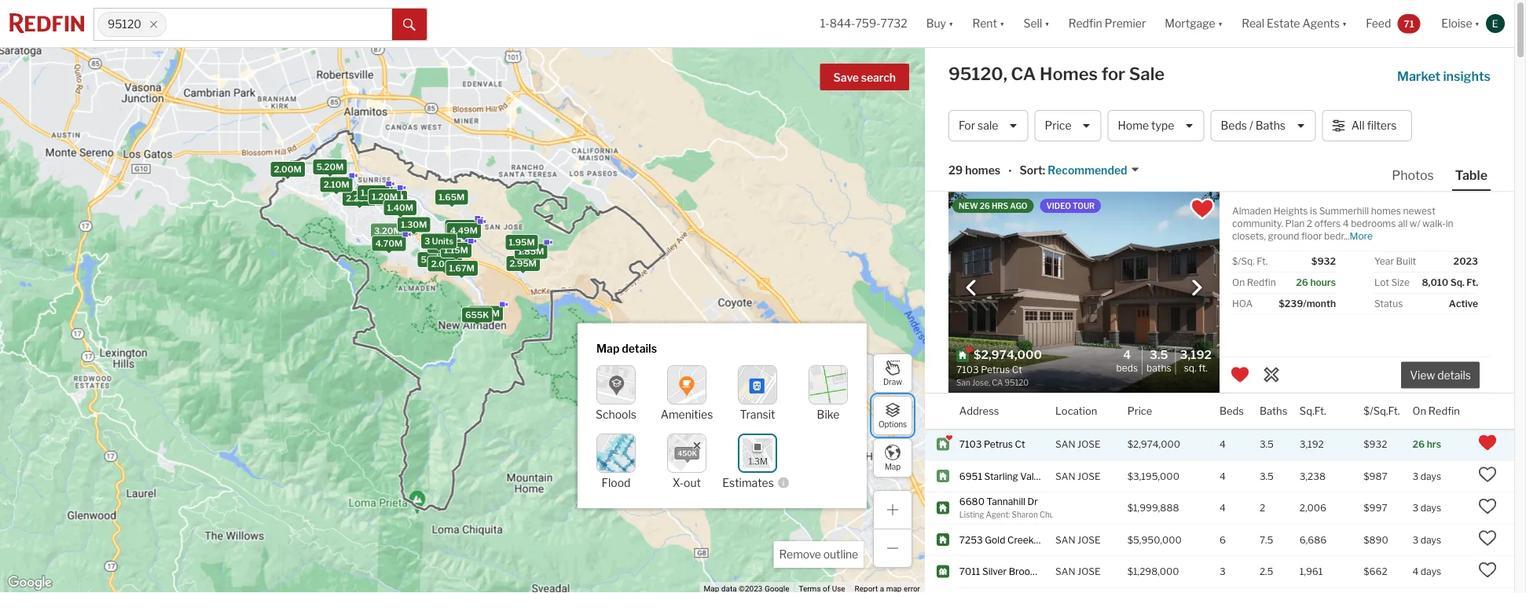 Task type: locate. For each thing, give the bounding box(es) containing it.
3,238
[[1300, 471, 1326, 482]]

4 san from the top
[[1056, 566, 1076, 578]]

0 horizontal spatial map
[[597, 342, 620, 355]]

sq. right 3.5 baths
[[1184, 363, 1197, 374]]

4 inside almaden heights is summerhill homes newest community. plan 2 offers 4 bedrooms all w/ walk-in closets, ground floor bedr...
[[1343, 218, 1349, 230]]

5.95m
[[421, 255, 448, 265]]

3 days down the 26 hrs
[[1413, 471, 1442, 482]]

1 vertical spatial map
[[885, 462, 901, 472]]

▾ left user photo
[[1475, 17, 1480, 30]]

3 days from the top
[[1421, 534, 1442, 546]]

2 vertical spatial 3 days
[[1413, 534, 1442, 546]]

map
[[597, 342, 620, 355], [885, 462, 901, 472]]

1 horizontal spatial redfin
[[1247, 277, 1276, 288]]

0 horizontal spatial redfin
[[1069, 17, 1103, 30]]

details up the schools button
[[622, 342, 657, 355]]

0 vertical spatial 2
[[1307, 218, 1313, 230]]

1 horizontal spatial 3,192
[[1300, 439, 1324, 450]]

homes
[[965, 164, 1001, 177], [1371, 206, 1402, 217]]

0 vertical spatial details
[[622, 342, 657, 355]]

lot
[[1375, 277, 1390, 288]]

2 horizontal spatial 2.00m
[[431, 259, 459, 269]]

6 ▾ from the left
[[1475, 17, 1480, 30]]

1 ▾ from the left
[[949, 17, 954, 30]]

bedr...
[[1325, 231, 1350, 242]]

next button image
[[1189, 280, 1205, 296]]

4 beds
[[1117, 347, 1138, 374]]

1 vertical spatial favorite this home image
[[1479, 497, 1497, 516]]

gold
[[985, 534, 1006, 546]]

jose right way at right bottom
[[1078, 534, 1101, 546]]

1 vertical spatial ct
[[1038, 566, 1048, 578]]

0 vertical spatial beds
[[1221, 119, 1247, 132]]

dr inside 6680 tannahill dr listing agent: sharon chu
[[1028, 496, 1038, 508]]

redfin inside button
[[1429, 405, 1460, 417]]

home type button
[[1108, 110, 1205, 141]]

4 inside 4 beds
[[1123, 347, 1131, 361]]

3 down 6
[[1220, 566, 1226, 578]]

ct right petrus
[[1015, 439, 1026, 450]]

baths right '/'
[[1256, 119, 1286, 132]]

3 days for $997
[[1413, 503, 1442, 514]]

mortgage
[[1165, 17, 1216, 30]]

sq. up the active
[[1451, 277, 1465, 288]]

sq.
[[1451, 277, 1465, 288], [1184, 363, 1197, 374]]

submit search image
[[403, 19, 416, 31]]

ground
[[1268, 231, 1300, 242]]

1 horizontal spatial dr
[[1049, 471, 1059, 482]]

1 days from the top
[[1421, 471, 1442, 482]]

walk-
[[1423, 218, 1446, 230]]

4 ▾ from the left
[[1218, 17, 1223, 30]]

3.5 left 3,238
[[1260, 471, 1274, 482]]

0 horizontal spatial on redfin
[[1233, 277, 1276, 288]]

redfin
[[1069, 17, 1103, 30], [1247, 277, 1276, 288], [1429, 405, 1460, 417]]

1 vertical spatial redfin
[[1247, 277, 1276, 288]]

buy ▾ button
[[917, 0, 963, 47]]

3 jose from the top
[[1078, 534, 1101, 546]]

mortgage ▾
[[1165, 17, 1223, 30]]

video tour
[[1047, 201, 1095, 211]]

7.5
[[1260, 534, 1274, 546]]

on redfin
[[1233, 277, 1276, 288], [1413, 405, 1460, 417]]

dr up sharon on the right of page
[[1028, 496, 1038, 508]]

4 days from the top
[[1421, 566, 1442, 578]]

ft. down 2023
[[1467, 277, 1479, 288]]

dr right valley
[[1049, 471, 1059, 482]]

draw button
[[873, 354, 913, 393]]

0 vertical spatial 26
[[980, 201, 990, 211]]

2 up floor
[[1307, 218, 1313, 230]]

2 up 7.5
[[1260, 503, 1266, 514]]

3,192 for 3,192 sq. ft.
[[1180, 347, 1212, 361]]

redfin left premier
[[1069, 17, 1103, 30]]

3,192 sq. ft.
[[1180, 347, 1212, 374]]

units
[[432, 236, 454, 247]]

1 jose from the top
[[1078, 439, 1101, 450]]

favorite this home image
[[1479, 465, 1497, 484], [1479, 497, 1497, 516], [1479, 529, 1497, 548]]

▾ right rent
[[1000, 17, 1005, 30]]

1 vertical spatial homes
[[1371, 206, 1402, 217]]

0 vertical spatial map
[[597, 342, 620, 355]]

days right $662
[[1421, 566, 1442, 578]]

beds for beds button in the bottom of the page
[[1220, 405, 1244, 417]]

1 vertical spatial 3,192
[[1300, 439, 1324, 450]]

0 horizontal spatial ct
[[1015, 439, 1026, 450]]

▾ for mortgage ▾
[[1218, 17, 1223, 30]]

days up the 4 days
[[1421, 534, 1442, 546]]

newest
[[1404, 206, 1436, 217]]

address
[[960, 405, 999, 417]]

sq. inside '3,192 sq. ft.'
[[1184, 363, 1197, 374]]

2 ▾ from the left
[[1000, 17, 1005, 30]]

details for map details
[[622, 342, 657, 355]]

26 left hrs at the top of the page
[[980, 201, 990, 211]]

0 horizontal spatial 3,192
[[1180, 347, 1212, 361]]

3,192 right 3.5 baths
[[1180, 347, 1212, 361]]

heading
[[957, 347, 1084, 389]]

3 ▾ from the left
[[1045, 17, 1050, 30]]

home type
[[1118, 119, 1175, 132]]

0 horizontal spatial homes
[[965, 164, 1001, 177]]

4 jose from the top
[[1078, 566, 1101, 578]]

san right way at right bottom
[[1056, 534, 1076, 546]]

26 left hours
[[1296, 277, 1309, 288]]

3,192 for 3,192
[[1300, 439, 1324, 450]]

ft. left unfavorite this home image
[[1199, 363, 1208, 374]]

2.00m
[[274, 164, 302, 174], [376, 193, 404, 203], [431, 259, 459, 269]]

1 horizontal spatial price
[[1128, 405, 1153, 417]]

7103 petrus ct link
[[960, 438, 1041, 451]]

2 vertical spatial ft.
[[1199, 363, 1208, 374]]

sort :
[[1020, 164, 1046, 177]]

rent ▾ button
[[963, 0, 1014, 47]]

days for $987
[[1421, 471, 1442, 482]]

jose left the $1,298,000
[[1078, 566, 1101, 578]]

0 horizontal spatial 26
[[980, 201, 990, 211]]

sq. for 8,010
[[1451, 277, 1465, 288]]

map button
[[873, 439, 913, 478]]

home
[[1118, 119, 1149, 132]]

1 horizontal spatial on
[[1413, 405, 1427, 417]]

jose
[[1078, 439, 1101, 450], [1078, 471, 1101, 482], [1078, 534, 1101, 546], [1078, 566, 1101, 578]]

▾ right the mortgage
[[1218, 17, 1223, 30]]

san for 6951 starling valley dr
[[1056, 471, 1076, 482]]

655k
[[465, 310, 489, 320]]

floor
[[1302, 231, 1323, 242]]

user photo image
[[1486, 14, 1505, 33]]

closets,
[[1233, 231, 1266, 242]]

1 vertical spatial 26
[[1296, 277, 1309, 288]]

2023
[[1454, 256, 1479, 267]]

3 right $997
[[1413, 503, 1419, 514]]

petrus
[[984, 439, 1013, 450]]

26 for 26 hrs
[[1413, 439, 1425, 450]]

7253 gold creek way link
[[960, 534, 1056, 547]]

1 vertical spatial dr
[[1028, 496, 1038, 508]]

3.5
[[1150, 347, 1168, 361], [1260, 439, 1274, 450], [1260, 471, 1274, 482]]

unfavorite this home image
[[1479, 434, 1497, 452]]

details right view
[[1438, 369, 1471, 382]]

price button up recommended
[[1035, 110, 1102, 141]]

0 vertical spatial 3 days
[[1413, 471, 1442, 482]]

$932 up "$987"
[[1364, 439, 1388, 450]]

95120
[[108, 18, 141, 31]]

2 horizontal spatial ft.
[[1467, 277, 1479, 288]]

hrs
[[992, 201, 1009, 211]]

ct right brook
[[1038, 566, 1048, 578]]

0 vertical spatial 3.5
[[1150, 347, 1168, 361]]

view details button
[[1402, 362, 1480, 389]]

1 horizontal spatial ct
[[1038, 566, 1048, 578]]

beds down unfavorite this home image
[[1220, 405, 1244, 417]]

2 3 days from the top
[[1413, 503, 1442, 514]]

0 vertical spatial homes
[[965, 164, 1001, 177]]

san down location button
[[1056, 439, 1076, 450]]

2 vertical spatial 26
[[1413, 439, 1425, 450]]

1 vertical spatial on
[[1413, 405, 1427, 417]]

0 horizontal spatial sq.
[[1184, 363, 1197, 374]]

beds / baths
[[1221, 119, 1286, 132]]

map for map
[[885, 462, 901, 472]]

sort
[[1020, 164, 1043, 177]]

1 vertical spatial 2.00m
[[376, 193, 404, 203]]

1 horizontal spatial details
[[1438, 369, 1471, 382]]

2.00m right 2.20m
[[376, 193, 404, 203]]

ft. for 3,192
[[1199, 363, 1208, 374]]

hoa
[[1233, 298, 1253, 310]]

homes up bedrooms
[[1371, 206, 1402, 217]]

3 days for $890
[[1413, 534, 1442, 546]]

for sale button
[[949, 110, 1029, 141]]

1 vertical spatial 3 days
[[1413, 503, 1442, 514]]

0 horizontal spatial price
[[1045, 119, 1072, 132]]

1 horizontal spatial 26
[[1296, 277, 1309, 288]]

4.70m
[[375, 238, 403, 249]]

1 vertical spatial price
[[1128, 405, 1153, 417]]

None search field
[[167, 9, 392, 40]]

details for view details
[[1438, 369, 1471, 382]]

0 horizontal spatial details
[[622, 342, 657, 355]]

2 vertical spatial baths
[[1260, 405, 1288, 417]]

map down 'options'
[[885, 462, 901, 472]]

beds inside button
[[1221, 119, 1247, 132]]

0 horizontal spatial $932
[[1312, 256, 1336, 267]]

on redfin down $/sq. ft.
[[1233, 277, 1276, 288]]

remove 95120 image
[[149, 20, 158, 29]]

jose down san jose
[[1078, 471, 1101, 482]]

0 vertical spatial 3,192
[[1180, 347, 1212, 361]]

jose for 7253 gold creek way san jose
[[1078, 534, 1101, 546]]

2 san from the top
[[1056, 471, 1076, 482]]

0 vertical spatial baths
[[1256, 119, 1286, 132]]

days
[[1421, 471, 1442, 482], [1421, 503, 1442, 514], [1421, 534, 1442, 546], [1421, 566, 1442, 578]]

1 vertical spatial details
[[1438, 369, 1471, 382]]

2 horizontal spatial 26
[[1413, 439, 1425, 450]]

bike button
[[809, 365, 848, 421]]

$1,298,000
[[1128, 566, 1180, 578]]

jose down location button
[[1078, 439, 1101, 450]]

options button
[[873, 396, 913, 435]]

2 vertical spatial redfin
[[1429, 405, 1460, 417]]

homes right 29
[[965, 164, 1001, 177]]

990k
[[441, 244, 465, 254]]

1 horizontal spatial price button
[[1128, 394, 1153, 429]]

1 horizontal spatial on redfin
[[1413, 405, 1460, 417]]

premier
[[1105, 17, 1146, 30]]

listing
[[960, 511, 984, 520]]

1.65m
[[439, 192, 465, 203]]

5 ▾ from the left
[[1343, 17, 1348, 30]]

map inside button
[[885, 462, 901, 472]]

1 horizontal spatial $932
[[1364, 439, 1388, 450]]

3.5 for $2,974,000
[[1260, 439, 1274, 450]]

favorite this home image for $890
[[1479, 529, 1497, 548]]

2 vertical spatial favorite this home image
[[1479, 529, 1497, 548]]

2.00m down 990k
[[431, 259, 459, 269]]

days down hrs
[[1421, 471, 1442, 482]]

1 vertical spatial 3.5
[[1260, 439, 1274, 450]]

0 vertical spatial ft.
[[1257, 256, 1268, 267]]

on redfin up hrs
[[1413, 405, 1460, 417]]

redfin up hrs
[[1429, 405, 1460, 417]]

plan
[[1286, 218, 1305, 230]]

0 horizontal spatial price button
[[1035, 110, 1102, 141]]

0 vertical spatial redfin
[[1069, 17, 1103, 30]]

price up :
[[1045, 119, 1072, 132]]

0 horizontal spatial dr
[[1028, 496, 1038, 508]]

3 3 days from the top
[[1413, 534, 1442, 546]]

days for $662
[[1421, 566, 1442, 578]]

x-
[[673, 476, 684, 490]]

0 vertical spatial sq.
[[1451, 277, 1465, 288]]

map up the schools button
[[597, 342, 620, 355]]

2 favorite this home image from the top
[[1479, 497, 1497, 516]]

san right brook
[[1056, 566, 1076, 578]]

3 san from the top
[[1056, 534, 1076, 546]]

1 3 days from the top
[[1413, 471, 1442, 482]]

3 up the 4 days
[[1413, 534, 1419, 546]]

dialog
[[578, 323, 867, 508]]

26 left hrs
[[1413, 439, 1425, 450]]

way
[[1036, 534, 1056, 546]]

ft. inside '3,192 sq. ft.'
[[1199, 363, 1208, 374]]

3 days up the 4 days
[[1413, 534, 1442, 546]]

rent
[[973, 17, 997, 30]]

san right valley
[[1056, 471, 1076, 482]]

2 days from the top
[[1421, 503, 1442, 514]]

0 vertical spatial price button
[[1035, 110, 1102, 141]]

2.10m
[[324, 180, 350, 190]]

redfin down $/sq. ft.
[[1247, 277, 1276, 288]]

1 vertical spatial ft.
[[1467, 277, 1479, 288]]

2.00m left 5.20m
[[274, 164, 302, 174]]

homes
[[1040, 63, 1098, 85]]

▾ right buy
[[949, 17, 954, 30]]

remove
[[779, 548, 821, 562]]

2 jose from the top
[[1078, 471, 1101, 482]]

3 for $5,950,000
[[1413, 534, 1419, 546]]

view details link
[[1402, 360, 1480, 389]]

details inside "button"
[[1438, 369, 1471, 382]]

1 horizontal spatial map
[[885, 462, 901, 472]]

beds
[[1221, 119, 1247, 132], [1117, 363, 1138, 374], [1220, 405, 1244, 417]]

starling
[[985, 471, 1019, 482]]

on up the hoa
[[1233, 277, 1245, 288]]

1-844-759-7732 link
[[820, 17, 908, 30]]

redfin inside button
[[1069, 17, 1103, 30]]

more link
[[1350, 231, 1373, 242]]

beds for beds / baths
[[1221, 119, 1247, 132]]

3,192 up 3,238
[[1300, 439, 1324, 450]]

2 vertical spatial 2.00m
[[431, 259, 459, 269]]

2 vertical spatial 3.5
[[1260, 471, 1274, 482]]

$932 up hours
[[1312, 256, 1336, 267]]

1 horizontal spatial ft.
[[1257, 256, 1268, 267]]

baths right 4 beds
[[1147, 363, 1172, 374]]

x-out button
[[667, 434, 707, 490]]

3 favorite this home image from the top
[[1479, 529, 1497, 548]]

3 down the 26 hrs
[[1413, 471, 1419, 482]]

days right $997
[[1421, 503, 1442, 514]]

2 vertical spatial beds
[[1220, 405, 1244, 417]]

0 horizontal spatial 2
[[1260, 503, 1266, 514]]

video
[[1047, 201, 1071, 211]]

2.29m
[[448, 222, 475, 233]]

0 vertical spatial favorite this home image
[[1479, 465, 1497, 484]]

estimates
[[723, 476, 774, 490]]

baths down 'x-out this home' image
[[1260, 405, 1288, 417]]

3.5 right 4 beds
[[1150, 347, 1168, 361]]

▾
[[949, 17, 954, 30], [1000, 17, 1005, 30], [1045, 17, 1050, 30], [1218, 17, 1223, 30], [1343, 17, 1348, 30], [1475, 17, 1480, 30]]

on up the 26 hrs
[[1413, 405, 1427, 417]]

3 days right $997
[[1413, 503, 1442, 514]]

1 vertical spatial sq.
[[1184, 363, 1197, 374]]

1 horizontal spatial sq.
[[1451, 277, 1465, 288]]

price up $2,974,000
[[1128, 405, 1153, 417]]

beds left 3.5 baths
[[1117, 363, 1138, 374]]

3 for $1,999,888
[[1413, 503, 1419, 514]]

for sale
[[959, 119, 999, 132]]

1 horizontal spatial homes
[[1371, 206, 1402, 217]]

2 horizontal spatial redfin
[[1429, 405, 1460, 417]]

3 days
[[1413, 471, 1442, 482], [1413, 503, 1442, 514], [1413, 534, 1442, 546]]

▾ right sell
[[1045, 17, 1050, 30]]

favorite this home image for $987
[[1479, 465, 1497, 484]]

baths
[[1256, 119, 1286, 132], [1147, 363, 1172, 374], [1260, 405, 1288, 417]]

0 vertical spatial ct
[[1015, 439, 1026, 450]]

buy
[[927, 17, 946, 30]]

1 vertical spatial on redfin
[[1413, 405, 1460, 417]]

beds left '/'
[[1221, 119, 1247, 132]]

price button up $2,974,000
[[1128, 394, 1153, 429]]

0 vertical spatial dr
[[1049, 471, 1059, 482]]

0 horizontal spatial ft.
[[1199, 363, 1208, 374]]

0 vertical spatial 2.00m
[[274, 164, 302, 174]]

1 horizontal spatial 2
[[1307, 218, 1313, 230]]

recommended
[[1048, 164, 1128, 177]]

w/
[[1410, 218, 1421, 230]]

0 vertical spatial on
[[1233, 277, 1245, 288]]

▾ right the agents
[[1343, 17, 1348, 30]]

1,961
[[1300, 566, 1323, 578]]

sq.ft.
[[1300, 405, 1327, 417]]

3.5 down the baths button
[[1260, 439, 1274, 450]]

ft. right the $/sq.
[[1257, 256, 1268, 267]]

1 vertical spatial 2
[[1260, 503, 1266, 514]]

san for 7011 silver brook ct
[[1056, 566, 1076, 578]]

1 favorite this home image from the top
[[1479, 465, 1497, 484]]

baths inside button
[[1256, 119, 1286, 132]]

3 left units
[[425, 236, 430, 247]]

3 inside map 'region'
[[425, 236, 430, 247]]

$2,974,000
[[1128, 439, 1181, 450]]

jose for 7011 silver brook ct san jose
[[1078, 566, 1101, 578]]



Task type: describe. For each thing, give the bounding box(es) containing it.
summerhill
[[1320, 206, 1369, 217]]

sell ▾
[[1024, 17, 1050, 30]]

more
[[1350, 231, 1373, 242]]

tannahill
[[987, 496, 1026, 508]]

ct inside 'link'
[[1015, 439, 1026, 450]]

1.95m
[[509, 237, 535, 248]]

jose for 6951 starling valley dr san jose
[[1078, 471, 1101, 482]]

flood
[[602, 476, 631, 490]]

0 vertical spatial $932
[[1312, 256, 1336, 267]]

options
[[879, 420, 907, 429]]

95120, ca homes for sale
[[949, 63, 1165, 85]]

1 vertical spatial price button
[[1128, 394, 1153, 429]]

eloise ▾
[[1442, 17, 1480, 30]]

0 vertical spatial on redfin
[[1233, 277, 1276, 288]]

$997
[[1364, 503, 1388, 514]]

1 vertical spatial baths
[[1147, 363, 1172, 374]]

1.40m
[[387, 203, 413, 213]]

26 hours
[[1296, 277, 1336, 288]]

7103
[[960, 439, 982, 450]]

favorite this home image for $997
[[1479, 497, 1497, 516]]

▾ for eloise ▾
[[1475, 17, 1480, 30]]

recommended button
[[1046, 163, 1140, 178]]

1 vertical spatial $932
[[1364, 439, 1388, 450]]

lot size
[[1375, 277, 1410, 288]]

favorite button checkbox
[[1189, 196, 1216, 222]]

1.67m
[[449, 263, 475, 273]]

1 san from the top
[[1056, 439, 1076, 450]]

2.95m
[[510, 258, 537, 269]]

almaden
[[1233, 206, 1272, 217]]

29 homes •
[[949, 164, 1012, 178]]

3.5 inside 3.5 baths
[[1150, 347, 1168, 361]]

6680 tannahill dr link
[[960, 496, 1041, 509]]

3 units
[[425, 236, 454, 247]]

6,686
[[1300, 534, 1327, 546]]

$3,195,000
[[1128, 471, 1180, 482]]

844-
[[830, 17, 856, 30]]

favorite this home image
[[1479, 561, 1497, 580]]

8,010 sq. ft.
[[1422, 277, 1479, 288]]

sale
[[1129, 63, 1165, 85]]

0 vertical spatial price
[[1045, 119, 1072, 132]]

x-out this home image
[[1262, 365, 1281, 384]]

creek
[[1008, 534, 1034, 546]]

schools button
[[596, 365, 637, 421]]

table
[[1456, 167, 1488, 183]]

new 26 hrs ago
[[959, 201, 1028, 211]]

homes inside 29 homes •
[[965, 164, 1001, 177]]

map for map details
[[597, 342, 620, 355]]

26 for 26 hours
[[1296, 277, 1309, 288]]

sell ▾ button
[[1014, 0, 1059, 47]]

photo of 7103 petrus ct, san jose, ca 95120 image
[[949, 192, 1220, 393]]

2,006
[[1300, 503, 1327, 514]]

on redfin button
[[1413, 394, 1460, 429]]

chu
[[1040, 511, 1055, 520]]

sell ▾ button
[[1024, 0, 1050, 47]]

3 for $3,195,000
[[1413, 471, 1419, 482]]

buy ▾ button
[[927, 0, 954, 47]]

beds / baths button
[[1211, 110, 1316, 141]]

almaden heights is summerhill homes newest community. plan 2 offers 4 bedrooms all w/ walk-in closets, ground floor bedr...
[[1233, 206, 1454, 242]]

size
[[1392, 277, 1410, 288]]

$890
[[1364, 534, 1389, 546]]

0 horizontal spatial on
[[1233, 277, 1245, 288]]

dialog containing map details
[[578, 323, 867, 508]]

▾ for buy ▾
[[949, 17, 954, 30]]

for
[[1102, 63, 1126, 85]]

3 days for $987
[[1413, 471, 1442, 482]]

agent:
[[986, 511, 1010, 520]]

market
[[1398, 68, 1441, 84]]

real
[[1242, 17, 1265, 30]]

flood button
[[597, 434, 636, 490]]

for
[[959, 119, 976, 132]]

759-
[[856, 17, 881, 30]]

baths button
[[1260, 394, 1288, 429]]

ft. for 8,010
[[1467, 277, 1479, 288]]

favorite button image
[[1189, 196, 1216, 222]]

beds button
[[1220, 394, 1244, 429]]

real estate agents ▾
[[1242, 17, 1348, 30]]

sq.ft. button
[[1300, 394, 1327, 429]]

1 horizontal spatial 2.00m
[[376, 193, 404, 203]]

days for $997
[[1421, 503, 1442, 514]]

sq. for 3,192
[[1184, 363, 1197, 374]]

$662
[[1364, 566, 1388, 578]]

$/sq.ft. button
[[1364, 394, 1400, 429]]

schools
[[596, 408, 637, 421]]

feed
[[1366, 17, 1392, 30]]

mortgage ▾ button
[[1156, 0, 1233, 47]]

ago
[[1010, 201, 1028, 211]]

all filters button
[[1323, 110, 1412, 141]]

san for 7253 gold creek way
[[1056, 534, 1076, 546]]

unfavorite this home image
[[1231, 365, 1250, 384]]

remove outline
[[779, 548, 858, 562]]

san jose
[[1056, 439, 1101, 450]]

3.5 for $3,195,000
[[1260, 471, 1274, 482]]

rent ▾ button
[[973, 0, 1005, 47]]

rent ▾
[[973, 17, 1005, 30]]

▾ for rent ▾
[[1000, 17, 1005, 30]]

google image
[[4, 573, 56, 593]]

homes inside almaden heights is summerhill homes newest community. plan 2 offers 4 bedrooms all w/ walk-in closets, ground floor bedr...
[[1371, 206, 1402, 217]]

x-out
[[673, 476, 701, 490]]

▾ for sell ▾
[[1045, 17, 1050, 30]]

71
[[1404, 18, 1415, 29]]

transit button
[[738, 365, 777, 421]]

6951 starling valley dr link
[[960, 470, 1059, 483]]

on inside button
[[1413, 405, 1427, 417]]

2 inside almaden heights is summerhill homes newest community. plan 2 offers 4 bedrooms all w/ walk-in closets, ground floor bedr...
[[1307, 218, 1313, 230]]

•
[[1009, 165, 1012, 178]]

1.20m
[[372, 192, 398, 202]]

community.
[[1233, 218, 1284, 230]]

6
[[1220, 534, 1226, 546]]

1 vertical spatial beds
[[1117, 363, 1138, 374]]

valley
[[1021, 471, 1047, 482]]

7011 silver brook ct link
[[960, 565, 1048, 578]]

draw
[[884, 378, 902, 387]]

7253 gold creek way san jose
[[960, 534, 1101, 546]]

days for $890
[[1421, 534, 1442, 546]]

built
[[1396, 256, 1417, 267]]

real estate agents ▾ button
[[1233, 0, 1357, 47]]

5.00m
[[472, 308, 500, 319]]

/
[[1250, 119, 1254, 132]]

previous button image
[[964, 280, 979, 296]]

out
[[684, 476, 701, 490]]

0 horizontal spatial 2.00m
[[274, 164, 302, 174]]

estate
[[1267, 17, 1301, 30]]

amenities
[[661, 408, 713, 421]]

hours
[[1311, 277, 1336, 288]]

is
[[1310, 206, 1317, 217]]

map region
[[0, 0, 1086, 593]]



Task type: vqa. For each thing, say whether or not it's contained in the screenshot.


